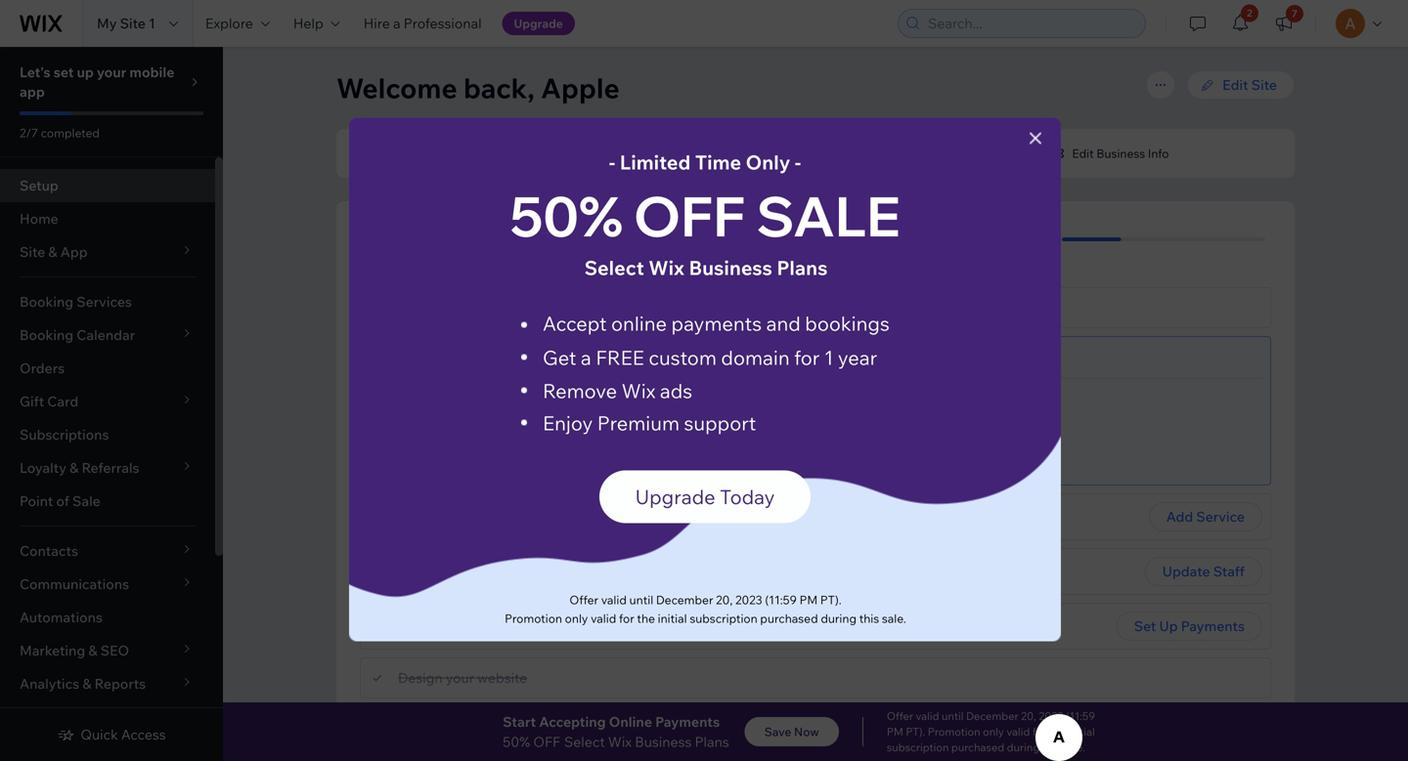 Task type: describe. For each thing, give the bounding box(es) containing it.
go
[[792, 434, 811, 451]]

of
[[56, 493, 69, 510]]

- final hours -
[[644, 142, 767, 163]]

initial inside offer valid until december 20, 2023 (11:59 pm pt). promotion only valid for the initial subscription purchased during this sale.
[[1068, 726, 1095, 739]]

(11:59 for offer valid until december 20, 2023 (11:59 pm pt). promotion only valid for the initial subscription purchased during this sale.
[[1066, 710, 1095, 724]]

only
[[746, 150, 790, 175]]

sidebar element
[[0, 47, 223, 762]]

up
[[1159, 618, 1178, 635]]

welcome
[[336, 71, 457, 105]]

0 vertical spatial sale.
[[882, 612, 906, 626]]

bookings
[[805, 311, 890, 336]]

set up payment methods
[[398, 618, 559, 635]]

let's go
[[759, 434, 811, 451]]

1 horizontal spatial let's
[[360, 228, 400, 250]]

a for professional
[[393, 15, 401, 32]]

get for get a free custom domain for 1 year
[[543, 346, 576, 370]]

domain down payments
[[721, 346, 790, 370]]

offer for offer valid until december 20, 2023 (11:59 pm pt). promotion only valid for the initial subscription purchased during this sale.
[[887, 710, 913, 724]]

let's set up your mobile app inside sidebar element
[[20, 64, 174, 100]]

until for offer valid until december 20, 2023 (11:59 pm pt). promotion only valid for the initial subscription purchased during this sale.
[[942, 710, 964, 724]]

1 horizontal spatial app
[[563, 228, 595, 250]]

booking
[[20, 293, 74, 310]]

quick
[[81, 727, 118, 744]]

1 vertical spatial 2/7
[[976, 232, 995, 247]]

ads
[[660, 379, 692, 403]]

booking services
[[20, 293, 132, 310]]

your for find
[[429, 395, 458, 412]]

0 horizontal spatial during
[[821, 612, 857, 626]]

a for free
[[581, 346, 591, 370]]

free
[[596, 346, 644, 370]]

0 horizontal spatial purchased
[[760, 612, 818, 626]]

my
[[97, 15, 117, 32]]

set for set up payment methods
[[398, 618, 420, 635]]

details
[[512, 563, 554, 580]]

start
[[503, 714, 536, 731]]

7 button
[[1263, 0, 1306, 47]]

0 horizontal spatial promotion
[[505, 612, 562, 626]]

orders link
[[0, 352, 215, 385]]

methods
[[502, 618, 559, 635]]

- left "site-"
[[759, 142, 767, 163]]

home link
[[0, 202, 215, 236]]

mobile inside sidebar element
[[129, 64, 174, 81]]

help
[[293, 15, 323, 32]]

purchased inside offer valid until december 20, 2023 (11:59 pm pt). promotion only valid for the initial subscription purchased during this sale.
[[951, 741, 1005, 755]]

a right in
[[661, 395, 668, 412]]

1 horizontal spatial mobile
[[501, 228, 559, 250]]

- left the final
[[644, 142, 652, 163]]

select inside start accepting online payments 50% off select wix business plans
[[564, 734, 605, 751]]

upgrade today link
[[599, 471, 811, 524]]

premium
[[597, 411, 680, 436]]

setup
[[20, 177, 58, 194]]

0 vertical spatial initial
[[658, 612, 687, 626]]

https://appleapplelee2001.wixsite.com/my-site-1 link
[[546, 145, 809, 165]]

a for custom
[[457, 349, 464, 366]]

1 for https://appleapplelee2001.wixsite.com/my-site-1
[[804, 146, 809, 161]]

today
[[720, 485, 775, 510]]

site for edit
[[1252, 76, 1277, 93]]

pt). for offer valid until december 20, 2023 (11:59 pm pt).
[[820, 593, 842, 608]]

2 horizontal spatial 1
[[824, 346, 834, 370]]

https://appleapplelee2001.wixsite.com/my-
[[546, 146, 781, 161]]

edit site
[[1223, 76, 1277, 93]]

enjoy premium support
[[543, 411, 756, 436]]

find
[[398, 395, 426, 412]]

final
[[657, 142, 698, 163]]

0 horizontal spatial only
[[565, 612, 588, 626]]

automations link
[[0, 601, 215, 635]]

1 vertical spatial completed
[[997, 232, 1056, 247]]

0 vertical spatial for
[[794, 346, 820, 370]]

edit for edit site
[[1223, 76, 1248, 93]]

only inside offer valid until december 20, 2023 (11:59 pm pt). promotion only valid for the initial subscription purchased during this sale.
[[983, 726, 1004, 739]]

site for my
[[120, 15, 146, 32]]

online
[[609, 714, 652, 731]]

1 vertical spatial up
[[433, 228, 455, 250]]

2 vertical spatial up
[[423, 618, 440, 635]]

save
[[764, 725, 791, 740]]

remove
[[543, 379, 617, 403]]

info
[[1148, 146, 1169, 161]]

apple
[[541, 71, 620, 105]]

website
[[477, 670, 527, 687]]

- limited time only -
[[609, 150, 801, 175]]

my site 1
[[97, 15, 155, 32]]

site-
[[781, 146, 804, 161]]

payments inside button
[[1181, 618, 1245, 635]]

accept online payments and bookings
[[543, 311, 890, 336]]

december for offer valid until december 20, 2023 (11:59 pm pt). promotion only valid for the initial subscription purchased during this sale.
[[966, 710, 1019, 724]]

hire a professional
[[364, 15, 482, 32]]

update for update your staff details
[[398, 563, 445, 580]]

this inside offer valid until december 20, 2023 (11:59 pm pt). promotion only valid for the initial subscription purchased during this sale.
[[1042, 741, 1061, 755]]

set up payments
[[1134, 618, 1245, 635]]

set for set up payments
[[1134, 618, 1156, 635]]

pm for offer valid until december 20, 2023 (11:59 pm pt). promotion only valid for the initial subscription purchased during this sale.
[[887, 726, 903, 739]]

edit business info
[[1072, 146, 1169, 161]]

design your website
[[398, 670, 527, 687]]

explore
[[205, 15, 253, 32]]

home
[[20, 210, 58, 227]]

upgrade for upgrade
[[514, 16, 563, 31]]

add
[[1166, 509, 1193, 526]]

business inside button
[[1097, 146, 1145, 161]]

set inside sidebar element
[[54, 64, 74, 81]]

clicks.
[[697, 395, 736, 412]]

setup link
[[0, 169, 215, 202]]

point of sale
[[20, 493, 101, 510]]

design
[[398, 670, 443, 687]]

update your staff details
[[398, 563, 554, 580]]

up inside sidebar element
[[77, 64, 94, 81]]

- right only
[[795, 150, 801, 175]]

save now button
[[745, 718, 839, 747]]

1 vertical spatial wix
[[622, 379, 656, 403]]

2/7 inside sidebar element
[[20, 126, 38, 140]]

perfect
[[461, 395, 507, 412]]

upgrade button
[[502, 12, 575, 35]]

hire
[[364, 15, 390, 32]]

get for get found on google
[[398, 722, 422, 739]]

time
[[695, 150, 741, 175]]

sale. inside offer valid until december 20, 2023 (11:59 pm pt). promotion only valid for the initial subscription purchased during this sale.
[[1063, 741, 1085, 755]]

add service
[[1166, 509, 1245, 526]]

google
[[485, 722, 532, 739]]

get a free custom domain for 1 year
[[543, 346, 877, 370]]

offer for offer valid until december 20, 2023 (11:59 pm pt).
[[570, 593, 599, 608]]

automations
[[20, 609, 103, 626]]

few
[[671, 395, 694, 412]]

close image
[[1030, 133, 1041, 144]]

get found on google
[[398, 722, 532, 739]]

2
[[1247, 7, 1253, 19]]

update staff
[[1163, 563, 1245, 580]]

1 for my site 1
[[149, 15, 155, 32]]

support
[[684, 411, 756, 436]]

promotion only valid for the initial subscription purchased during this sale.
[[505, 612, 906, 626]]

service
[[1196, 509, 1245, 526]]

plans inside start accepting online payments 50% off select wix business plans
[[695, 734, 729, 751]]

december for offer valid until december 20, 2023 (11:59 pm pt).
[[656, 593, 713, 608]]

add service button
[[1149, 503, 1263, 532]]

wix inside 50% off sale select wix business plans
[[649, 256, 685, 280]]

select inside 50% off sale select wix business plans
[[584, 256, 644, 280]]

1 horizontal spatial custom
[[649, 346, 717, 370]]

Search... field
[[922, 10, 1139, 37]]

point of sale link
[[0, 485, 215, 518]]

on
[[465, 722, 482, 739]]

booking services link
[[0, 286, 215, 319]]

payments
[[671, 311, 762, 336]]



Task type: locate. For each thing, give the bounding box(es) containing it.
off
[[634, 181, 746, 250], [533, 734, 560, 751]]

december inside offer valid until december 20, 2023 (11:59 pm pt). promotion only valid for the initial subscription purchased during this sale.
[[966, 710, 1019, 724]]

plans left save
[[695, 734, 729, 751]]

1 vertical spatial get
[[398, 722, 422, 739]]

subscriptions
[[20, 426, 109, 443]]

pt). for offer valid until december 20, 2023 (11:59 pm pt). promotion only valid for the initial subscription purchased during this sale.
[[906, 726, 925, 739]]

1 horizontal spatial 20,
[[1021, 710, 1036, 724]]

0 horizontal spatial site
[[120, 15, 146, 32]]

0 vertical spatial 2/7
[[20, 126, 38, 140]]

1 horizontal spatial let's set up your mobile app
[[360, 228, 595, 250]]

7
[[1292, 7, 1298, 20]]

connect for connect a custom domain
[[398, 349, 454, 366]]

20, inside offer valid until december 20, 2023 (11:59 pm pt). promotion only valid for the initial subscription purchased during this sale.
[[1021, 710, 1036, 724]]

your for design
[[446, 670, 474, 687]]

set inside set up payments button
[[1134, 618, 1156, 635]]

connect domain
[[710, 146, 803, 161]]

off down the accepting
[[533, 734, 560, 751]]

sale
[[72, 493, 101, 510]]

0 vertical spatial select
[[584, 256, 644, 280]]

offer
[[570, 593, 599, 608], [887, 710, 913, 724]]

2/7
[[20, 126, 38, 140], [976, 232, 995, 247]]

access
[[121, 727, 166, 744]]

1 horizontal spatial the
[[1049, 726, 1066, 739]]

upgrade for upgrade today
[[635, 485, 716, 510]]

1 horizontal spatial initial
[[1068, 726, 1095, 739]]

hire a professional link
[[352, 0, 493, 47]]

0 vertical spatial 50%
[[510, 181, 623, 250]]

1 horizontal spatial 1
[[804, 146, 809, 161]]

1 vertical spatial connect
[[398, 349, 454, 366]]

-
[[644, 142, 652, 163], [759, 142, 767, 163], [609, 150, 615, 175], [795, 150, 801, 175]]

0 horizontal spatial completed
[[41, 126, 100, 140]]

1 vertical spatial off
[[533, 734, 560, 751]]

business left info
[[1097, 146, 1145, 161]]

e.g., mystunningwebsite.com field
[[422, 429, 719, 457]]

- left limited
[[609, 150, 615, 175]]

pt).
[[820, 593, 842, 608], [906, 726, 925, 739]]

1 horizontal spatial pt).
[[906, 726, 925, 739]]

1 vertical spatial payments
[[655, 714, 720, 731]]

2023
[[735, 593, 762, 608], [1039, 710, 1064, 724]]

50% inside 50% off sale select wix business plans
[[510, 181, 623, 250]]

1 right domain
[[804, 146, 809, 161]]

help button
[[282, 0, 352, 47]]

wix
[[649, 256, 685, 280], [622, 379, 656, 403], [608, 734, 632, 751]]

off inside start accepting online payments 50% off select wix business plans
[[533, 734, 560, 751]]

0 horizontal spatial let's
[[20, 64, 50, 81]]

business up payments
[[689, 256, 772, 280]]

1 horizontal spatial update
[[1163, 563, 1210, 580]]

plans down sale
[[777, 256, 828, 280]]

1 vertical spatial pm
[[887, 726, 903, 739]]

quick access
[[81, 727, 166, 744]]

domain down accept
[[519, 349, 568, 366]]

1 vertical spatial during
[[1007, 741, 1040, 755]]

connect for connect domain
[[710, 146, 757, 161]]

and left secure
[[561, 395, 586, 412]]

payment
[[443, 618, 499, 635]]

in
[[646, 395, 658, 412]]

1 vertical spatial site
[[1252, 76, 1277, 93]]

upgrade left today
[[635, 485, 716, 510]]

20,
[[716, 593, 733, 608], [1021, 710, 1036, 724]]

1 left "year"
[[824, 346, 834, 370]]

secure
[[589, 395, 631, 412]]

1 vertical spatial 1
[[804, 146, 809, 161]]

2023 for offer valid until december 20, 2023 (11:59 pm pt). promotion only valid for the initial subscription purchased during this sale.
[[1039, 710, 1064, 724]]

(11:59 for offer valid until december 20, 2023 (11:59 pm pt).
[[765, 593, 797, 608]]

back,
[[464, 71, 535, 105]]

0 vertical spatial 2023
[[735, 593, 762, 608]]

wix down online on the left of the page
[[608, 734, 632, 751]]

a
[[393, 15, 401, 32], [581, 346, 591, 370], [457, 349, 464, 366], [661, 395, 668, 412]]

wix up online
[[649, 256, 685, 280]]

0 vertical spatial get
[[543, 346, 576, 370]]

2 set from the left
[[1134, 618, 1156, 635]]

let's go button
[[741, 428, 829, 458]]

upgrade up back,
[[514, 16, 563, 31]]

1 horizontal spatial pm
[[887, 726, 903, 739]]

plans inside 50% off sale select wix business plans
[[777, 256, 828, 280]]

services
[[77, 293, 132, 310]]

0 vertical spatial edit
[[1223, 76, 1248, 93]]

off down the - limited time only - at the top of page
[[634, 181, 746, 250]]

during inside offer valid until december 20, 2023 (11:59 pm pt). promotion only valid for the initial subscription purchased during this sale.
[[1007, 741, 1040, 755]]

0 horizontal spatial plans
[[695, 734, 729, 751]]

app up accept
[[563, 228, 595, 250]]

wix up premium
[[622, 379, 656, 403]]

2 horizontal spatial let's
[[759, 434, 789, 451]]

staff
[[480, 563, 509, 580]]

0 vertical spatial only
[[565, 612, 588, 626]]

mobile down my site 1
[[129, 64, 174, 81]]

custom up ads
[[649, 346, 717, 370]]

1 right "my"
[[149, 15, 155, 32]]

0 vertical spatial app
[[20, 83, 45, 100]]

enjoy
[[543, 411, 593, 436]]

1 horizontal spatial completed
[[997, 232, 1056, 247]]

0 horizontal spatial 2/7
[[20, 126, 38, 140]]

payments right the up
[[1181, 618, 1245, 635]]

(11:59 inside offer valid until december 20, 2023 (11:59 pm pt). promotion only valid for the initial subscription purchased during this sale.
[[1066, 710, 1095, 724]]

during
[[821, 612, 857, 626], [1007, 741, 1040, 755]]

let's inside let's go button
[[759, 434, 789, 451]]

december
[[656, 593, 713, 608], [966, 710, 1019, 724]]

payments
[[1181, 618, 1245, 635], [655, 714, 720, 731]]

2023 for offer valid until december 20, 2023 (11:59 pm pt).
[[735, 593, 762, 608]]

2 vertical spatial business
[[635, 734, 692, 751]]

now
[[794, 725, 819, 740]]

0 horizontal spatial edit
[[1072, 146, 1094, 161]]

offer valid until december 20, 2023 (11:59 pm pt).
[[570, 593, 842, 608]]

20, for offer valid until december 20, 2023 (11:59 pm pt). promotion only valid for the initial subscription purchased during this sale.
[[1021, 710, 1036, 724]]

1 horizontal spatial subscription
[[887, 741, 949, 755]]

domain
[[721, 346, 790, 370], [519, 349, 568, 366], [510, 395, 558, 412]]

0 horizontal spatial mobile
[[129, 64, 174, 81]]

1 update from the left
[[398, 563, 445, 580]]

set left the up
[[1134, 618, 1156, 635]]

1 horizontal spatial set
[[404, 228, 429, 250]]

a right hire at the top left of page
[[393, 15, 401, 32]]

app inside sidebar element
[[20, 83, 45, 100]]

pt). inside offer valid until december 20, 2023 (11:59 pm pt). promotion only valid for the initial subscription purchased during this sale.
[[906, 726, 925, 739]]

0 vertical spatial december
[[656, 593, 713, 608]]

2/7 completed inside sidebar element
[[20, 126, 100, 140]]

1 horizontal spatial connect
[[710, 146, 757, 161]]

1 vertical spatial december
[[966, 710, 1019, 724]]

0 horizontal spatial 2/7 completed
[[20, 126, 100, 140]]

1 vertical spatial set
[[404, 228, 429, 250]]

accept
[[543, 311, 607, 336]]

orders
[[20, 360, 65, 377]]

50% inside start accepting online payments 50% off select wix business plans
[[503, 734, 530, 751]]

1 horizontal spatial set
[[1134, 618, 1156, 635]]

1 horizontal spatial site
[[1252, 76, 1277, 93]]

set
[[54, 64, 74, 81], [404, 228, 429, 250]]

1 horizontal spatial purchased
[[951, 741, 1005, 755]]

site
[[120, 15, 146, 32], [1252, 76, 1277, 93]]

domain right perfect on the left bottom of the page
[[510, 395, 558, 412]]

until inside offer valid until december 20, 2023 (11:59 pm pt). promotion only valid for the initial subscription purchased during this sale.
[[942, 710, 964, 724]]

set up payments button
[[1117, 612, 1263, 642]]

wix inside start accepting online payments 50% off select wix business plans
[[608, 734, 632, 751]]

site right "my"
[[120, 15, 146, 32]]

1 horizontal spatial offer
[[887, 710, 913, 724]]

completed inside sidebar element
[[41, 126, 100, 140]]

1 vertical spatial plans
[[695, 734, 729, 751]]

custom up perfect on the left bottom of the page
[[467, 349, 516, 366]]

20, for offer valid until december 20, 2023 (11:59 pm pt).
[[716, 593, 733, 608]]

0 horizontal spatial the
[[637, 612, 655, 626]]

1 horizontal spatial until
[[942, 710, 964, 724]]

a up remove at the left of the page
[[581, 346, 591, 370]]

edit left info
[[1072, 146, 1094, 161]]

1 horizontal spatial 2023
[[1039, 710, 1064, 724]]

1 horizontal spatial payments
[[1181, 618, 1245, 635]]

edit for edit business info
[[1072, 146, 1094, 161]]

1 horizontal spatial off
[[634, 181, 746, 250]]

plans
[[777, 256, 828, 280], [695, 734, 729, 751]]

0 vertical spatial off
[[634, 181, 746, 250]]

0 horizontal spatial for
[[619, 612, 634, 626]]

the
[[637, 612, 655, 626], [1049, 726, 1066, 739]]

upgrade today
[[635, 485, 775, 510]]

0 horizontal spatial december
[[656, 593, 713, 608]]

1 horizontal spatial upgrade
[[635, 485, 716, 510]]

1 vertical spatial business
[[689, 256, 772, 280]]

0 horizontal spatial (11:59
[[765, 593, 797, 608]]

0 horizontal spatial get
[[398, 722, 422, 739]]

offer valid until december 20, 2023 (11:59 pm pt). promotion only valid for the initial subscription purchased during this sale.
[[887, 710, 1095, 755]]

0 horizontal spatial set
[[398, 618, 420, 635]]

upgrade inside button
[[514, 16, 563, 31]]

business
[[1097, 146, 1145, 161], [689, 256, 772, 280], [635, 734, 692, 751]]

0 horizontal spatial custom
[[467, 349, 516, 366]]

business inside 50% off sale select wix business plans
[[689, 256, 772, 280]]

0 vertical spatial up
[[77, 64, 94, 81]]

accepting
[[539, 714, 606, 731]]

0 vertical spatial 20,
[[716, 593, 733, 608]]

0 vertical spatial promotion
[[505, 612, 562, 626]]

select up online
[[584, 256, 644, 280]]

1 vertical spatial initial
[[1068, 726, 1095, 739]]

https://appleapplelee2001.wixsite.com/my-site-1
[[546, 146, 809, 161]]

save now
[[764, 725, 819, 740]]

pm
[[800, 593, 818, 608], [887, 726, 903, 739]]

year
[[838, 346, 877, 370]]

get down accept
[[543, 346, 576, 370]]

let's
[[20, 64, 50, 81], [360, 228, 400, 250], [759, 434, 789, 451]]

2 vertical spatial for
[[1033, 726, 1047, 739]]

1 horizontal spatial only
[[983, 726, 1004, 739]]

point
[[20, 493, 53, 510]]

1 vertical spatial 20,
[[1021, 710, 1036, 724]]

1 horizontal spatial and
[[766, 311, 801, 336]]

2023 inside offer valid until december 20, 2023 (11:59 pm pt). promotion only valid for the initial subscription purchased during this sale.
[[1039, 710, 1064, 724]]

and left bookings
[[766, 311, 801, 336]]

business inside start accepting online payments 50% off select wix business plans
[[635, 734, 692, 751]]

0 vertical spatial during
[[821, 612, 857, 626]]

0 vertical spatial pt).
[[820, 593, 842, 608]]

1 vertical spatial subscription
[[887, 741, 949, 755]]

limited
[[620, 150, 691, 175]]

up
[[77, 64, 94, 81], [433, 228, 455, 250], [423, 618, 440, 635]]

it
[[634, 395, 643, 412]]

custom
[[649, 346, 717, 370], [467, 349, 516, 366]]

1 vertical spatial 2/7 completed
[[976, 232, 1056, 247]]

0 horizontal spatial let's set up your mobile app
[[20, 64, 174, 100]]

0 horizontal spatial off
[[533, 734, 560, 751]]

online
[[611, 311, 667, 336]]

until for offer valid until december 20, 2023 (11:59 pm pt).
[[629, 593, 653, 608]]

1 horizontal spatial during
[[1007, 741, 1040, 755]]

found
[[425, 722, 462, 739]]

1 horizontal spatial (11:59
[[1066, 710, 1095, 724]]

and
[[766, 311, 801, 336], [561, 395, 586, 412]]

1 vertical spatial purchased
[[951, 741, 1005, 755]]

connect a custom domain
[[398, 349, 568, 366]]

mobile
[[129, 64, 174, 81], [501, 228, 559, 250]]

pm for offer valid until december 20, 2023 (11:59 pm pt).
[[800, 593, 818, 608]]

0 horizontal spatial subscription
[[690, 612, 758, 626]]

1 horizontal spatial 2/7
[[976, 232, 995, 247]]

2 update from the left
[[1163, 563, 1210, 580]]

0 horizontal spatial sale.
[[882, 612, 906, 626]]

your for update
[[448, 563, 477, 580]]

1 inside "link"
[[804, 146, 809, 161]]

until
[[629, 593, 653, 608], [942, 710, 964, 724]]

set up design
[[398, 618, 420, 635]]

payments inside start accepting online payments 50% off select wix business plans
[[655, 714, 720, 731]]

0 horizontal spatial update
[[398, 563, 445, 580]]

domain
[[760, 146, 803, 161]]

subscription inside offer valid until december 20, 2023 (11:59 pm pt). promotion only valid for the initial subscription purchased during this sale.
[[887, 741, 949, 755]]

2/7 completed
[[20, 126, 100, 140], [976, 232, 1056, 247]]

edit down 2
[[1223, 76, 1248, 93]]

1 vertical spatial mobile
[[501, 228, 559, 250]]

off inside 50% off sale select wix business plans
[[634, 181, 746, 250]]

1 vertical spatial pt).
[[906, 726, 925, 739]]

your inside let's set up your mobile app
[[97, 64, 126, 81]]

this
[[859, 612, 879, 626], [1042, 741, 1061, 755]]

for inside offer valid until december 20, 2023 (11:59 pm pt). promotion only valid for the initial subscription purchased during this sale.
[[1033, 726, 1047, 739]]

update for update staff
[[1163, 563, 1210, 580]]

welcome back, apple
[[336, 71, 620, 105]]

upgrade
[[514, 16, 563, 31], [635, 485, 716, 510]]

0 vertical spatial business
[[1097, 146, 1145, 161]]

find your perfect domain and secure it in a few clicks.
[[398, 395, 736, 412]]

0 vertical spatial wix
[[649, 256, 685, 280]]

1 horizontal spatial plans
[[777, 256, 828, 280]]

1 vertical spatial this
[[1042, 741, 1061, 755]]

update staff button
[[1145, 557, 1263, 587]]

1 horizontal spatial sale.
[[1063, 741, 1085, 755]]

0 horizontal spatial pt).
[[820, 593, 842, 608]]

pm inside offer valid until december 20, 2023 (11:59 pm pt). promotion only valid for the initial subscription purchased during this sale.
[[887, 726, 903, 739]]

mobile up accept
[[501, 228, 559, 250]]

1 set from the left
[[398, 618, 420, 635]]

promotion inside offer valid until december 20, 2023 (11:59 pm pt). promotion only valid for the initial subscription purchased during this sale.
[[928, 726, 981, 739]]

completed
[[41, 126, 100, 140], [997, 232, 1056, 247]]

select down the accepting
[[564, 734, 605, 751]]

domain for connect a custom domain
[[519, 349, 568, 366]]

domain for find your perfect domain and secure it in a few clicks.
[[510, 395, 558, 412]]

0 vertical spatial and
[[766, 311, 801, 336]]

a up perfect on the left bottom of the page
[[457, 349, 464, 366]]

0 vertical spatial (11:59
[[765, 593, 797, 608]]

edit site link
[[1187, 70, 1295, 100]]

hours
[[703, 142, 754, 163]]

offer inside offer valid until december 20, 2023 (11:59 pm pt). promotion only valid for the initial subscription purchased during this sale.
[[887, 710, 913, 724]]

1 vertical spatial let's
[[360, 228, 400, 250]]

app up setup
[[20, 83, 45, 100]]

sale
[[756, 181, 901, 250]]

the inside offer valid until december 20, 2023 (11:59 pm pt). promotion only valid for the initial subscription purchased during this sale.
[[1049, 726, 1066, 739]]

0 horizontal spatial and
[[561, 395, 586, 412]]

business down online on the left of the page
[[635, 734, 692, 751]]

1 horizontal spatial edit
[[1223, 76, 1248, 93]]

subscriptions link
[[0, 419, 215, 452]]

update inside update staff button
[[1163, 563, 1210, 580]]

50% off sale select wix business plans
[[510, 181, 901, 280]]

site down 7 button
[[1252, 76, 1277, 93]]

0 horizontal spatial upgrade
[[514, 16, 563, 31]]

0 horizontal spatial this
[[859, 612, 879, 626]]

get left found
[[398, 722, 422, 739]]

your
[[97, 64, 126, 81], [459, 228, 497, 250], [429, 395, 458, 412], [448, 563, 477, 580], [446, 670, 474, 687]]

edit inside button
[[1072, 146, 1094, 161]]

let's inside sidebar element
[[20, 64, 50, 81]]

payments right online on the left of the page
[[655, 714, 720, 731]]



Task type: vqa. For each thing, say whether or not it's contained in the screenshot.
https://appleapplelee2001.wixsite.com/my-site-1 1
yes



